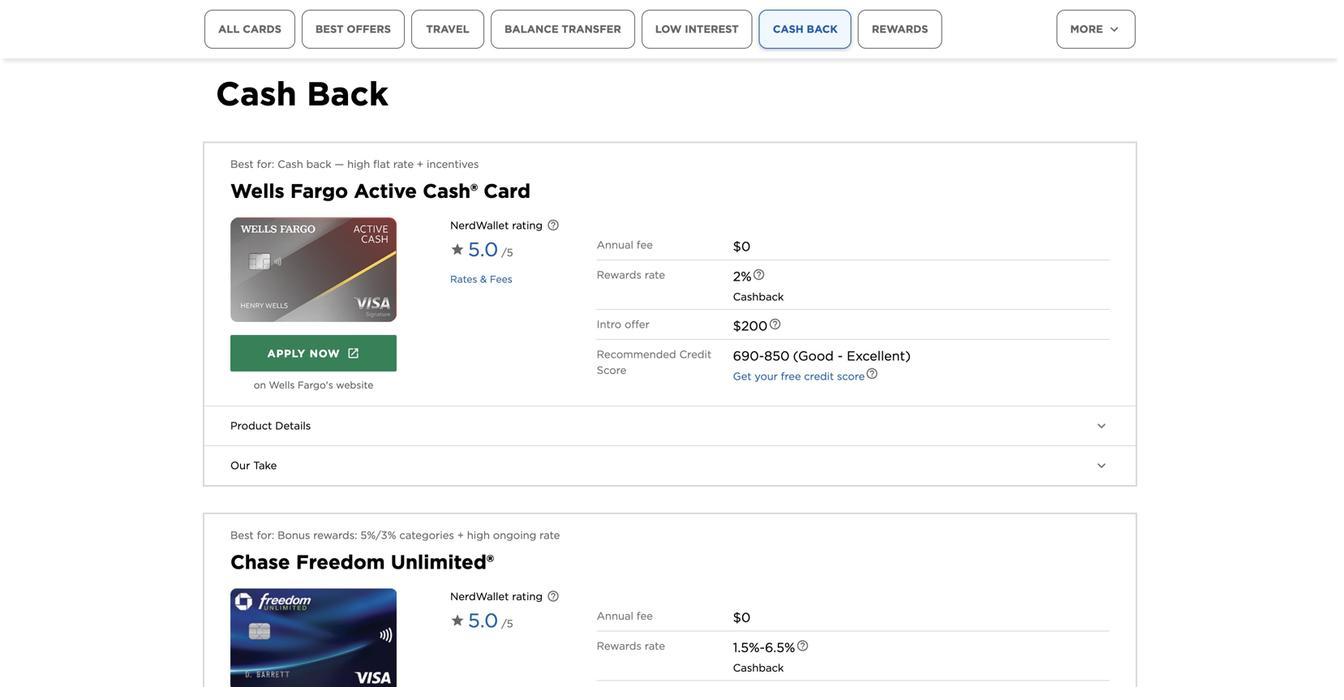 Task type: vqa. For each thing, say whether or not it's contained in the screenshot.
the bottommost How do you get a down payment for an SBA loan?
no



Task type: locate. For each thing, give the bounding box(es) containing it.
annual for wells fargo active cash® card
[[597, 239, 634, 251]]

cash right interest
[[773, 23, 804, 35]]

1 nerdwallet rating from the top
[[450, 219, 543, 232]]

high left "ongoing"
[[467, 529, 490, 542]]

$0 for wells fargo active cash® card
[[733, 239, 751, 254]]

annual fee for chase freedom unlimited®
[[597, 610, 653, 623]]

1 fee from the top
[[637, 239, 653, 251]]

5.0 /5 for how are nerdwallet's ratings determined? image
[[468, 609, 513, 633]]

0 vertical spatial rating
[[512, 219, 543, 232]]

cash
[[773, 23, 804, 35], [216, 74, 297, 114], [278, 158, 303, 170]]

low
[[656, 23, 682, 35]]

nerdwallet down card
[[450, 219, 509, 232]]

fee for chase freedom unlimited®
[[637, 610, 653, 623]]

1 vertical spatial for:
[[257, 529, 274, 542]]

2 fee from the top
[[637, 610, 653, 623]]

2 nerdwallet rating from the top
[[450, 591, 543, 603]]

annual
[[597, 239, 634, 251], [597, 610, 634, 623]]

0 horizontal spatial back
[[307, 74, 389, 114]]

for: left "back"
[[257, 158, 274, 170]]

cash left "back"
[[278, 158, 303, 170]]

850
[[765, 348, 790, 364]]

0 vertical spatial best
[[316, 23, 344, 35]]

annual fee
[[597, 239, 653, 251], [597, 610, 653, 623]]

rating left how are nerdwallet's ratings determined? icon
[[512, 219, 543, 232]]

balance
[[505, 23, 559, 35]]

best offers
[[316, 23, 391, 35]]

6.5%
[[765, 640, 796, 656]]

rewards rate for chase freedom unlimited®
[[597, 640, 665, 653]]

get
[[733, 370, 752, 383]]

-
[[759, 348, 765, 364], [838, 348, 843, 364]]

for:
[[257, 158, 274, 170], [257, 529, 274, 542]]

on wells fargo's website
[[254, 380, 374, 391]]

1 vertical spatial annual
[[597, 610, 634, 623]]

1 5.0 from the top
[[468, 238, 499, 261]]

rewards rate
[[597, 269, 665, 281], [597, 640, 665, 653]]

1 vertical spatial fee
[[637, 610, 653, 623]]

details
[[275, 420, 311, 432]]

1 horizontal spatial +
[[458, 529, 464, 542]]

best left offers
[[316, 23, 344, 35]]

rewards inside "product offers quick filters" tab list
[[872, 23, 929, 35]]

for: up chase
[[257, 529, 274, 542]]

take
[[253, 459, 277, 472]]

/5
[[502, 246, 513, 259], [502, 618, 513, 630]]

2 annual fee from the top
[[597, 610, 653, 623]]

chase freedom unlimited® card image image
[[230, 589, 397, 687]]

0 vertical spatial $0
[[733, 239, 751, 254]]

1 vertical spatial nerdwallet rating
[[450, 591, 543, 603]]

score
[[837, 370, 865, 383]]

annual fee for wells fargo active cash® card
[[597, 239, 653, 251]]

0 vertical spatial back
[[807, 23, 838, 35]]

1 vertical spatial $0
[[733, 610, 751, 626]]

nerdwallet rating down card
[[450, 219, 543, 232]]

get your free credit score link
[[733, 370, 865, 383]]

2 vertical spatial cash
[[278, 158, 303, 170]]

2 5.0 from the top
[[468, 609, 499, 633]]

+ left incentives at the left top of the page
[[417, 158, 424, 170]]

all cards
[[218, 23, 282, 35]]

bonus
[[278, 529, 310, 542]]

$0 for chase freedom unlimited®
[[733, 610, 751, 626]]

rating
[[512, 219, 543, 232], [512, 591, 543, 603]]

0 vertical spatial nerdwallet
[[450, 219, 509, 232]]

0 vertical spatial nerdwallet rating
[[450, 219, 543, 232]]

0 vertical spatial fee
[[637, 239, 653, 251]]

0 vertical spatial 5.0 /5
[[468, 238, 513, 261]]

5.0 /5 down unlimited®
[[468, 609, 513, 633]]

2 rating from the top
[[512, 591, 543, 603]]

0 vertical spatial cash back
[[773, 23, 838, 35]]

0 vertical spatial cashback
[[733, 291, 784, 303]]

2 nerdwallet from the top
[[450, 591, 509, 603]]

reward rate details image for wells fargo active cash® card
[[753, 268, 766, 281]]

0 horizontal spatial -
[[759, 348, 765, 364]]

1 vertical spatial reward rate details image
[[796, 640, 809, 653]]

1 horizontal spatial reward rate details image
[[796, 640, 809, 653]]

wells fargo active cash® card
[[230, 179, 531, 203]]

intro
[[597, 318, 622, 331]]

1 vertical spatial /5
[[502, 618, 513, 630]]

+
[[417, 158, 424, 170], [458, 529, 464, 542]]

balance transfer link
[[491, 10, 635, 49]]

fee
[[637, 239, 653, 251], [637, 610, 653, 623]]

1 rewards rate from the top
[[597, 269, 665, 281]]

/5 for how are nerdwallet's ratings determined? icon
[[502, 246, 513, 259]]

$0 up "1.5%-"
[[733, 610, 751, 626]]

best for chase
[[230, 529, 254, 542]]

1 horizontal spatial cash back
[[773, 23, 838, 35]]

1 $0 from the top
[[733, 239, 751, 254]]

1 for: from the top
[[257, 158, 274, 170]]

best inside "product offers quick filters" tab list
[[316, 23, 344, 35]]

$0 up 2%
[[733, 239, 751, 254]]

best up chase
[[230, 529, 254, 542]]

0 vertical spatial rewards rate
[[597, 269, 665, 281]]

1 vertical spatial annual fee
[[597, 610, 653, 623]]

0 vertical spatial rewards
[[872, 23, 929, 35]]

5.0 /5 up &
[[468, 238, 513, 261]]

1 horizontal spatial back
[[807, 23, 838, 35]]

2 vertical spatial best
[[230, 529, 254, 542]]

reward rate details image right 2%
[[753, 268, 766, 281]]

rate
[[394, 158, 414, 170], [645, 269, 665, 281], [540, 529, 560, 542], [645, 640, 665, 653]]

0 horizontal spatial cash back
[[216, 74, 389, 114]]

1 vertical spatial rewards
[[597, 269, 642, 281]]

0 horizontal spatial high
[[347, 158, 370, 170]]

high right —
[[347, 158, 370, 170]]

1 vertical spatial cashback
[[733, 662, 784, 675]]

2 /5 from the top
[[502, 618, 513, 630]]

nerdwallet
[[450, 219, 509, 232], [450, 591, 509, 603]]

2 - from the left
[[838, 348, 843, 364]]

0 vertical spatial 5.0
[[468, 238, 499, 261]]

1 5.0 /5 from the top
[[468, 238, 513, 261]]

incentives
[[427, 158, 479, 170]]

credit
[[680, 348, 712, 361]]

5%/3%
[[361, 529, 396, 542]]

nerdwallet down unlimited®
[[450, 591, 509, 603]]

rewards rate for wells fargo active cash® card
[[597, 269, 665, 281]]

1 vertical spatial 5.0 /5
[[468, 609, 513, 633]]

0 vertical spatial annual fee
[[597, 239, 653, 251]]

wells fargo active cash® card card image image
[[230, 217, 397, 322]]

5.0 /5
[[468, 238, 513, 261], [468, 609, 513, 633]]

wells
[[230, 179, 285, 203], [269, 380, 295, 391]]

690 - 850 (good - excellent)
[[733, 348, 911, 364]]

all
[[218, 23, 240, 35]]

reward rate details image
[[753, 268, 766, 281], [796, 640, 809, 653]]

cash down all cards link
[[216, 74, 297, 114]]

1 annual from the top
[[597, 239, 634, 251]]

1 vertical spatial 5.0
[[468, 609, 499, 633]]

1 vertical spatial cash
[[216, 74, 297, 114]]

0 vertical spatial for:
[[257, 158, 274, 170]]

0 vertical spatial annual
[[597, 239, 634, 251]]

back
[[807, 23, 838, 35], [307, 74, 389, 114]]

nerdwallet rating
[[450, 219, 543, 232], [450, 591, 543, 603]]

categories
[[400, 529, 454, 542]]

cashback for chase freedom unlimited®
[[733, 662, 784, 675]]

2 5.0 /5 from the top
[[468, 609, 513, 633]]

0 vertical spatial /5
[[502, 246, 513, 259]]

1 horizontal spatial -
[[838, 348, 843, 364]]

1 annual fee from the top
[[597, 239, 653, 251]]

wells left the fargo
[[230, 179, 285, 203]]

cash®
[[423, 179, 478, 203]]

best left "back"
[[230, 158, 254, 170]]

0 vertical spatial high
[[347, 158, 370, 170]]

your
[[755, 370, 778, 383]]

2 rewards rate from the top
[[597, 640, 665, 653]]

cashback
[[733, 291, 784, 303], [733, 662, 784, 675]]

rates & fees link
[[450, 274, 513, 285]]

1 vertical spatial back
[[307, 74, 389, 114]]

+ up unlimited®
[[458, 529, 464, 542]]

- up score
[[838, 348, 843, 364]]

intro offer
[[597, 318, 650, 331]]

rating left how are nerdwallet's ratings determined? image
[[512, 591, 543, 603]]

1.5%-6.5%
[[733, 640, 796, 656]]

on
[[254, 380, 266, 391]]

rating for how are nerdwallet's ratings determined? image
[[512, 591, 543, 603]]

best for wells
[[230, 158, 254, 170]]

cashback down 1.5%-6.5%
[[733, 662, 784, 675]]

all cards link
[[205, 10, 295, 49]]

1 horizontal spatial high
[[467, 529, 490, 542]]

2 annual from the top
[[597, 610, 634, 623]]

5.0
[[468, 238, 499, 261], [468, 609, 499, 633]]

0 vertical spatial +
[[417, 158, 424, 170]]

transfer
[[562, 23, 621, 35]]

$0
[[733, 239, 751, 254], [733, 610, 751, 626]]

rewards
[[872, 23, 929, 35], [597, 269, 642, 281], [597, 640, 642, 653]]

5.0 up &
[[468, 238, 499, 261]]

1 vertical spatial rewards rate
[[597, 640, 665, 653]]

rewards link
[[858, 10, 942, 49]]

more button
[[1057, 10, 1136, 49]]

2 $0 from the top
[[733, 610, 751, 626]]

now
[[310, 347, 340, 360]]

5.0 down unlimited®
[[468, 609, 499, 633]]

product details button
[[205, 407, 1136, 446]]

back down best offers link
[[307, 74, 389, 114]]

website
[[336, 380, 374, 391]]

1 vertical spatial rating
[[512, 591, 543, 603]]

back
[[306, 158, 332, 170]]

(good
[[793, 348, 834, 364]]

1 vertical spatial best
[[230, 158, 254, 170]]

cash back
[[773, 23, 838, 35], [216, 74, 389, 114]]

1 cashback from the top
[[733, 291, 784, 303]]

$200
[[733, 318, 768, 334]]

1 rating from the top
[[512, 219, 543, 232]]

product details
[[230, 420, 311, 432]]

apply now link
[[230, 335, 397, 372]]

interest
[[685, 23, 739, 35]]

wells right on
[[269, 380, 295, 391]]

5.0 for how are nerdwallet's ratings determined? image
[[468, 609, 499, 633]]

balance transfer
[[505, 23, 621, 35]]

1 /5 from the top
[[502, 246, 513, 259]]

1 vertical spatial nerdwallet
[[450, 591, 509, 603]]

cashback down 2%
[[733, 291, 784, 303]]

2 for: from the top
[[257, 529, 274, 542]]

2 cashback from the top
[[733, 662, 784, 675]]

- up your
[[759, 348, 765, 364]]

0 vertical spatial cash
[[773, 23, 804, 35]]

high
[[347, 158, 370, 170], [467, 529, 490, 542]]

2 vertical spatial rewards
[[597, 640, 642, 653]]

reward rate details image right 6.5% at the bottom of the page
[[796, 640, 809, 653]]

nerdwallet rating left how are nerdwallet's ratings determined? image
[[450, 591, 543, 603]]

0 vertical spatial reward rate details image
[[753, 268, 766, 281]]

0 horizontal spatial reward rate details image
[[753, 268, 766, 281]]

back left rewards link
[[807, 23, 838, 35]]

best
[[316, 23, 344, 35], [230, 158, 254, 170], [230, 529, 254, 542]]

best for: bonus rewards: 5%/3% categories + high ongoing rate
[[230, 529, 560, 542]]

annual for chase freedom unlimited®
[[597, 610, 634, 623]]

1 nerdwallet from the top
[[450, 219, 509, 232]]

travel
[[426, 23, 470, 35]]



Task type: describe. For each thing, give the bounding box(es) containing it.
get your free credit score
[[733, 370, 865, 383]]

unlimited®
[[391, 551, 494, 574]]

our take button
[[205, 447, 1136, 486]]

cash back inside "product offers quick filters" tab list
[[773, 23, 838, 35]]

rewards:
[[313, 529, 357, 542]]

best offers link
[[302, 10, 405, 49]]

cards
[[243, 23, 282, 35]]

card
[[484, 179, 531, 203]]

back inside "product offers quick filters" tab list
[[807, 23, 838, 35]]

nerdwallet rating for how are nerdwallet's ratings determined? icon
[[450, 219, 543, 232]]

2%
[[733, 269, 752, 284]]

free
[[781, 370, 801, 383]]

rates
[[450, 274, 477, 285]]

rewards for chase freedom unlimited®
[[597, 640, 642, 653]]

fargo
[[290, 179, 348, 203]]

ongoing
[[493, 529, 537, 542]]

apply
[[267, 347, 306, 360]]

1 vertical spatial +
[[458, 529, 464, 542]]

0 vertical spatial wells
[[230, 179, 285, 203]]

excellent)
[[847, 348, 911, 364]]

690
[[733, 348, 759, 364]]

nerdwallet for how are nerdwallet's ratings determined? image
[[450, 591, 509, 603]]

product
[[230, 420, 272, 432]]

1.5%-
[[733, 640, 765, 656]]

recommended
[[597, 348, 677, 361]]

low interest link
[[642, 10, 753, 49]]

low interest
[[656, 23, 739, 35]]

chase freedom unlimited® link
[[230, 551, 494, 574]]

1 vertical spatial wells
[[269, 380, 295, 391]]

recommended credit score
[[597, 348, 712, 377]]

0 horizontal spatial +
[[417, 158, 424, 170]]

more information about recommended credit score image
[[866, 367, 879, 380]]

5.0 /5 for how are nerdwallet's ratings determined? icon
[[468, 238, 513, 261]]

score
[[597, 364, 627, 377]]

fees
[[490, 274, 513, 285]]

1 vertical spatial high
[[467, 529, 490, 542]]

offers
[[347, 23, 391, 35]]

flat
[[373, 158, 390, 170]]

for: for wells
[[257, 158, 274, 170]]

how are nerdwallet's ratings determined? image
[[547, 590, 560, 603]]

cashback for wells fargo active cash® card
[[733, 291, 784, 303]]

cash inside "product offers quick filters" tab list
[[773, 23, 804, 35]]

1 vertical spatial cash back
[[216, 74, 389, 114]]

our
[[230, 459, 250, 472]]

apply now
[[267, 347, 340, 360]]

product offers quick filters tab list
[[205, 10, 1002, 94]]

cash back link
[[759, 10, 852, 49]]

fargo's
[[298, 380, 333, 391]]

best for: cash back — high flat rate + incentives
[[230, 158, 479, 170]]

offer
[[625, 318, 650, 331]]

fee for wells fargo active cash® card
[[637, 239, 653, 251]]

rates & fees
[[450, 274, 513, 285]]

more
[[1071, 23, 1104, 35]]

chase
[[230, 551, 290, 574]]

intro offer details image
[[769, 318, 782, 331]]

rating for how are nerdwallet's ratings determined? icon
[[512, 219, 543, 232]]

for: for chase
[[257, 529, 274, 542]]

rewards for wells fargo active cash® card
[[597, 269, 642, 281]]

1 - from the left
[[759, 348, 765, 364]]

&
[[480, 274, 487, 285]]

—
[[335, 158, 344, 170]]

our take
[[230, 459, 277, 472]]

credit
[[804, 370, 834, 383]]

nerdwallet for how are nerdwallet's ratings determined? icon
[[450, 219, 509, 232]]

travel link
[[411, 10, 485, 49]]

active
[[354, 179, 417, 203]]

reward rate details image for chase freedom unlimited®
[[796, 640, 809, 653]]

freedom
[[296, 551, 385, 574]]

chase freedom unlimited®
[[230, 551, 494, 574]]

wells fargo active cash® card link
[[230, 179, 531, 203]]

how are nerdwallet's ratings determined? image
[[547, 219, 560, 232]]

/5 for how are nerdwallet's ratings determined? image
[[502, 618, 513, 630]]

5.0 for how are nerdwallet's ratings determined? icon
[[468, 238, 499, 261]]

nerdwallet rating for how are nerdwallet's ratings determined? image
[[450, 591, 543, 603]]



